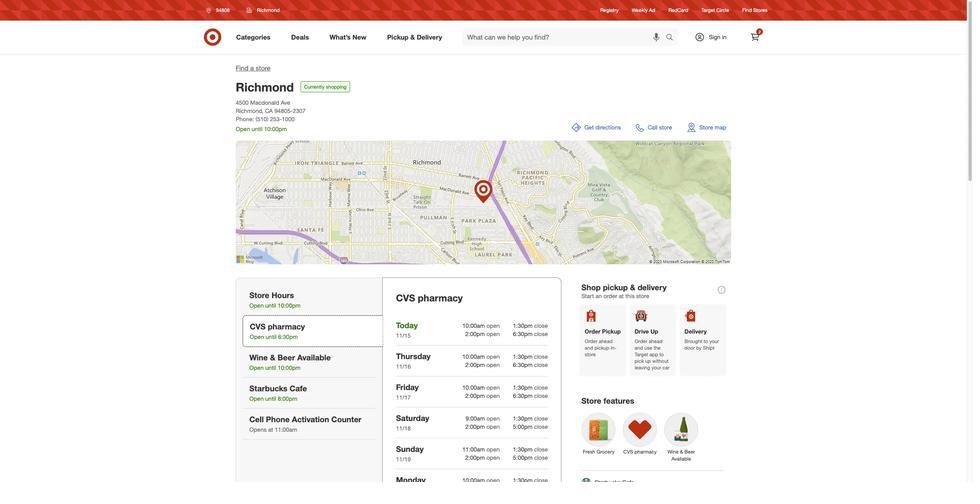 Task type: locate. For each thing, give the bounding box(es) containing it.
4 2:00pm open from the top
[[465, 424, 500, 431]]

2 10:00am from the top
[[462, 353, 485, 360]]

0 vertical spatial 11:00am
[[275, 427, 297, 434]]

1 and from the left
[[585, 345, 593, 351]]

open inside cvs pharmacy open until 6:30pm
[[250, 334, 264, 341]]

0 vertical spatial your
[[710, 339, 719, 345]]

& inside the 'wine & beer available open until 10:00pm'
[[270, 353, 275, 363]]

0 horizontal spatial and
[[585, 345, 593, 351]]

pickup
[[603, 283, 628, 292], [595, 345, 609, 351]]

0 horizontal spatial cvs
[[250, 322, 266, 332]]

beer inside wine & beer available
[[685, 449, 695, 455]]

until down hours
[[265, 302, 276, 309]]

5 open from the top
[[487, 384, 500, 391]]

find for find stores
[[742, 7, 752, 13]]

0 horizontal spatial at
[[268, 427, 273, 434]]

fresh grocery link
[[578, 410, 619, 458]]

what's new link
[[323, 28, 377, 46]]

1 vertical spatial store
[[249, 291, 269, 300]]

1 horizontal spatial wine
[[668, 449, 679, 455]]

10:00am for today
[[462, 322, 485, 329]]

0 horizontal spatial pharmacy
[[268, 322, 305, 332]]

10:00pm down 253-
[[264, 126, 287, 133]]

1 horizontal spatial and
[[635, 345, 643, 351]]

1 vertical spatial 6:30pm close
[[513, 362, 548, 369]]

until inside starbucks cafe open until 8:00pm
[[265, 396, 276, 403]]

ahead inside order pickup order ahead and pickup in- store
[[599, 339, 613, 345]]

store inside "store hours open until 10:00pm"
[[249, 291, 269, 300]]

0 horizontal spatial store
[[249, 291, 269, 300]]

1 6:30pm close from the top
[[513, 331, 548, 338]]

1 10:00am open from the top
[[462, 322, 500, 329]]

8 open from the top
[[487, 424, 500, 431]]

at left this
[[619, 293, 624, 300]]

6:30pm close for friday
[[513, 393, 548, 400]]

your
[[710, 339, 719, 345], [652, 365, 661, 371]]

10:00am open for thursday
[[462, 353, 500, 360]]

10:00pm down hours
[[278, 302, 301, 309]]

1:30pm close for today
[[513, 322, 548, 329]]

10:00pm
[[264, 126, 287, 133], [278, 302, 301, 309], [278, 365, 301, 372]]

1 horizontal spatial ahead
[[649, 339, 663, 345]]

pickup inside order pickup order ahead and pickup in- store
[[602, 328, 621, 335]]

open for cvs pharmacy
[[250, 334, 264, 341]]

pickup inside shop pickup & delivery start an order at this store
[[603, 283, 628, 292]]

1 horizontal spatial beer
[[685, 449, 695, 455]]

0 horizontal spatial your
[[652, 365, 661, 371]]

1 vertical spatial 5:00pm
[[513, 455, 533, 462]]

0 vertical spatial store
[[699, 124, 713, 131]]

1:30pm for today
[[513, 322, 533, 329]]

1 horizontal spatial 11:00am
[[462, 446, 485, 453]]

order
[[604, 293, 617, 300]]

find left a
[[236, 64, 248, 72]]

0 horizontal spatial available
[[297, 353, 331, 363]]

2 horizontal spatial store
[[699, 124, 713, 131]]

2 1:30pm from the top
[[513, 353, 533, 360]]

2:00pm for friday
[[465, 393, 485, 400]]

0 vertical spatial richmond
[[257, 7, 280, 13]]

at inside cell phone activation counter opens at 11:00am
[[268, 427, 273, 434]]

wine right the cvs pharmacy link
[[668, 449, 679, 455]]

253-
[[270, 116, 282, 123]]

2 vertical spatial cvs
[[623, 449, 633, 455]]

1:30pm
[[513, 322, 533, 329], [513, 353, 533, 360], [513, 384, 533, 391], [513, 415, 533, 422], [513, 446, 533, 453]]

map
[[715, 124, 726, 131]]

find a store link
[[236, 64, 271, 72]]

1 horizontal spatial cvs
[[396, 292, 415, 304]]

1 1:30pm close from the top
[[513, 322, 548, 329]]

ahead for up
[[649, 339, 663, 345]]

2 vertical spatial 10:00pm
[[278, 365, 301, 372]]

at
[[619, 293, 624, 300], [268, 427, 273, 434]]

1 horizontal spatial store
[[582, 397, 602, 406]]

until down starbucks
[[265, 396, 276, 403]]

2 and from the left
[[635, 345, 643, 351]]

find stores
[[742, 7, 768, 13]]

store left map
[[699, 124, 713, 131]]

0 vertical spatial 10:00am
[[462, 322, 485, 329]]

pickup left in-
[[595, 345, 609, 351]]

1 vertical spatial cvs pharmacy
[[623, 449, 657, 455]]

2 vertical spatial pharmacy
[[635, 449, 657, 455]]

to up shipt
[[704, 339, 708, 345]]

3 10:00am open from the top
[[462, 384, 500, 391]]

0 vertical spatial pharmacy
[[418, 292, 463, 304]]

up
[[645, 358, 651, 365]]

cvs pharmacy up today
[[396, 292, 463, 304]]

10:00am for thursday
[[462, 353, 485, 360]]

0 vertical spatial wine
[[249, 353, 268, 363]]

0 vertical spatial find
[[742, 7, 752, 13]]

until up the 'wine & beer available open until 10:00pm'
[[266, 334, 277, 341]]

2 vertical spatial 6:30pm close
[[513, 393, 548, 400]]

store inside shop pickup & delivery start an order at this store
[[636, 293, 649, 300]]

what's new
[[330, 33, 367, 41]]

wine
[[249, 353, 268, 363], [668, 449, 679, 455]]

saturday
[[396, 414, 429, 423]]

cvs right grocery
[[623, 449, 633, 455]]

6:30pm close for today
[[513, 331, 548, 338]]

target inside drive up order ahead and use the target app to pick up without leaving your car
[[635, 352, 648, 358]]

store left hours
[[249, 291, 269, 300]]

order for order pickup
[[585, 339, 598, 345]]

1 vertical spatial to
[[660, 352, 664, 358]]

until for starbucks
[[265, 396, 276, 403]]

until down (510)
[[252, 126, 263, 133]]

pharmacy
[[418, 292, 463, 304], [268, 322, 305, 332], [635, 449, 657, 455]]

categories link
[[229, 28, 281, 46]]

5 1:30pm close from the top
[[513, 446, 548, 453]]

1 vertical spatial available
[[672, 456, 691, 463]]

2
[[759, 29, 761, 34]]

9 close from the top
[[534, 446, 548, 453]]

starbucks
[[249, 384, 288, 393]]

ahead inside drive up order ahead and use the target app to pick up without leaving your car
[[649, 339, 663, 345]]

until inside 4500 macdonald ave richmond, ca 94805-2307 phone: (510) 253-1000 open until 10:00pm
[[252, 126, 263, 133]]

7 open from the top
[[487, 415, 500, 422]]

1 2:00pm from the top
[[465, 331, 485, 338]]

drive
[[635, 328, 649, 335]]

2 2:00pm open from the top
[[465, 362, 500, 369]]

1 vertical spatial find
[[236, 64, 248, 72]]

1 vertical spatial delivery
[[685, 328, 707, 335]]

available inside the 'wine & beer available open until 10:00pm'
[[297, 353, 331, 363]]

1000
[[282, 116, 295, 123]]

1 horizontal spatial pharmacy
[[418, 292, 463, 304]]

until for cvs
[[266, 334, 277, 341]]

2 1:30pm close from the top
[[513, 353, 548, 360]]

0 vertical spatial 10:00pm
[[264, 126, 287, 133]]

11:00am open
[[462, 446, 500, 453]]

0 vertical spatial beer
[[278, 353, 295, 363]]

1 vertical spatial target
[[635, 352, 648, 358]]

0 vertical spatial pickup
[[387, 33, 409, 41]]

& inside wine & beer available
[[680, 449, 683, 455]]

call store button
[[631, 118, 677, 138]]

1 horizontal spatial cvs pharmacy
[[623, 449, 657, 455]]

hours
[[272, 291, 294, 300]]

2 vertical spatial store
[[582, 397, 602, 406]]

store inside button
[[699, 124, 713, 131]]

delivery brought to your door by shipt
[[685, 328, 719, 351]]

ahead
[[599, 339, 613, 345], [649, 339, 663, 345]]

friday
[[396, 383, 419, 392]]

0 vertical spatial 10:00am open
[[462, 322, 500, 329]]

0 vertical spatial 5:00pm close
[[513, 424, 548, 431]]

1:30pm for thursday
[[513, 353, 533, 360]]

features
[[604, 397, 634, 406]]

1 vertical spatial 10:00pm
[[278, 302, 301, 309]]

0 horizontal spatial wine
[[249, 353, 268, 363]]

2 6:30pm close from the top
[[513, 362, 548, 369]]

and for drive
[[635, 345, 643, 351]]

in-
[[611, 345, 617, 351]]

until inside the 'wine & beer available open until 10:00pm'
[[265, 365, 276, 372]]

1:30pm for saturday
[[513, 415, 533, 422]]

store for store hours open until 10:00pm
[[249, 291, 269, 300]]

0 vertical spatial pickup
[[603, 283, 628, 292]]

2 vertical spatial 10:00am
[[462, 384, 485, 391]]

3 2:00pm open from the top
[[465, 393, 500, 400]]

1 vertical spatial 5:00pm close
[[513, 455, 548, 462]]

deals
[[291, 33, 309, 41]]

0 horizontal spatial beer
[[278, 353, 295, 363]]

4500 macdonald ave richmond, ca 94805-2307 phone: (510) 253-1000 open until 10:00pm
[[236, 99, 306, 133]]

1:30pm for friday
[[513, 384, 533, 391]]

available for wine & beer available open until 10:00pm
[[297, 353, 331, 363]]

0 vertical spatial available
[[297, 353, 331, 363]]

and inside order pickup order ahead and pickup in- store
[[585, 345, 593, 351]]

delivery
[[638, 283, 667, 292]]

1 horizontal spatial pickup
[[602, 328, 621, 335]]

2 5:00pm close from the top
[[513, 455, 548, 462]]

pickup
[[387, 33, 409, 41], [602, 328, 621, 335]]

shop pickup & delivery start an order at this store
[[582, 283, 667, 300]]

2:00pm open for sunday
[[465, 455, 500, 462]]

target up pick
[[635, 352, 648, 358]]

macdonald
[[250, 99, 279, 106]]

0 horizontal spatial to
[[660, 352, 664, 358]]

cvs up today
[[396, 292, 415, 304]]

store
[[699, 124, 713, 131], [249, 291, 269, 300], [582, 397, 602, 406]]

11:00am down the 9:00am
[[462, 446, 485, 453]]

order for drive up
[[635, 339, 647, 345]]

your up shipt
[[710, 339, 719, 345]]

5 1:30pm from the top
[[513, 446, 533, 453]]

a
[[250, 64, 254, 72]]

1 horizontal spatial find
[[742, 7, 752, 13]]

wine inside the 'wine & beer available open until 10:00pm'
[[249, 353, 268, 363]]

& for wine & beer available
[[680, 449, 683, 455]]

2:00pm for thursday
[[465, 362, 485, 369]]

1 horizontal spatial target
[[702, 7, 715, 13]]

1 horizontal spatial to
[[704, 339, 708, 345]]

search button
[[662, 28, 682, 48]]

store for store map
[[699, 124, 713, 131]]

& for pickup & delivery
[[410, 33, 415, 41]]

3 1:30pm from the top
[[513, 384, 533, 391]]

1 10:00am from the top
[[462, 322, 485, 329]]

1 vertical spatial your
[[652, 365, 661, 371]]

find left the 'stores'
[[742, 7, 752, 13]]

currently shopping
[[304, 84, 347, 90]]

delivery inside delivery brought to your door by shipt
[[685, 328, 707, 335]]

store capabilities with hours, vertical tabs tab list
[[236, 278, 383, 483]]

9:00am
[[466, 415, 485, 422]]

1 open from the top
[[487, 322, 500, 329]]

4 1:30pm from the top
[[513, 415, 533, 422]]

2 vertical spatial 10:00am open
[[462, 384, 500, 391]]

1 horizontal spatial available
[[672, 456, 691, 463]]

ahead up the
[[649, 339, 663, 345]]

pickup up in-
[[602, 328, 621, 335]]

delivery
[[417, 33, 442, 41], [685, 328, 707, 335]]

0 vertical spatial target
[[702, 7, 715, 13]]

richmond up categories link
[[257, 7, 280, 13]]

1 ahead from the left
[[599, 339, 613, 345]]

richmond,
[[236, 107, 263, 114]]

shipt
[[703, 345, 715, 351]]

until inside "store hours open until 10:00pm"
[[265, 302, 276, 309]]

5:00pm close for saturday
[[513, 424, 548, 431]]

1 horizontal spatial your
[[710, 339, 719, 345]]

find inside 'find stores' link
[[742, 7, 752, 13]]

0 horizontal spatial ahead
[[599, 339, 613, 345]]

to inside drive up order ahead and use the target app to pick up without leaving your car
[[660, 352, 664, 358]]

pickup right new
[[387, 33, 409, 41]]

3 open from the top
[[487, 353, 500, 360]]

cvs
[[396, 292, 415, 304], [250, 322, 266, 332], [623, 449, 633, 455]]

to up without
[[660, 352, 664, 358]]

richmond inside richmond dropdown button
[[257, 7, 280, 13]]

11/19
[[396, 456, 411, 463]]

1 5:00pm close from the top
[[513, 424, 548, 431]]

store
[[256, 64, 271, 72], [659, 124, 672, 131], [636, 293, 649, 300], [585, 352, 596, 358]]

4 open from the top
[[487, 362, 500, 369]]

1 vertical spatial at
[[268, 427, 273, 434]]

1 2:00pm open from the top
[[465, 331, 500, 338]]

today
[[396, 321, 418, 330]]

1 vertical spatial beer
[[685, 449, 695, 455]]

cvs down "store hours open until 10:00pm"
[[250, 322, 266, 332]]

1 horizontal spatial at
[[619, 293, 624, 300]]

3 1:30pm close from the top
[[513, 384, 548, 391]]

1 vertical spatial pickup
[[595, 345, 609, 351]]

0 horizontal spatial delivery
[[417, 33, 442, 41]]

open
[[487, 322, 500, 329], [487, 331, 500, 338], [487, 353, 500, 360], [487, 362, 500, 369], [487, 384, 500, 391], [487, 393, 500, 400], [487, 415, 500, 422], [487, 424, 500, 431], [487, 446, 500, 453], [487, 455, 500, 462]]

1 5:00pm from the top
[[513, 424, 533, 431]]

0 vertical spatial 6:30pm close
[[513, 331, 548, 338]]

6:30pm for thursday
[[513, 362, 533, 369]]

until up starbucks
[[265, 365, 276, 372]]

1 vertical spatial 11:00am
[[462, 446, 485, 453]]

1 vertical spatial wine
[[668, 449, 679, 455]]

weekly ad
[[632, 7, 655, 13]]

0 horizontal spatial target
[[635, 352, 648, 358]]

5:00pm
[[513, 424, 533, 431], [513, 455, 533, 462]]

target inside 'link'
[[702, 7, 715, 13]]

order inside drive up order ahead and use the target app to pick up without leaving your car
[[635, 339, 647, 345]]

available inside wine & beer available
[[672, 456, 691, 463]]

1 vertical spatial pharmacy
[[268, 322, 305, 332]]

find
[[742, 7, 752, 13], [236, 64, 248, 72]]

richmond
[[257, 7, 280, 13], [236, 80, 294, 94]]

and inside drive up order ahead and use the target app to pick up without leaving your car
[[635, 345, 643, 351]]

8 close from the top
[[534, 424, 548, 431]]

target left circle
[[702, 7, 715, 13]]

wine for wine & beer available
[[668, 449, 679, 455]]

& inside shop pickup & delivery start an order at this store
[[630, 283, 636, 292]]

your inside drive up order ahead and use the target app to pick up without leaving your car
[[652, 365, 661, 371]]

3 2:00pm from the top
[[465, 393, 485, 400]]

9:00am open
[[466, 415, 500, 422]]

5 close from the top
[[534, 384, 548, 391]]

deals link
[[284, 28, 319, 46]]

0 horizontal spatial find
[[236, 64, 248, 72]]

wine inside wine & beer available
[[668, 449, 679, 455]]

store for store features
[[582, 397, 602, 406]]

5 2:00pm from the top
[[465, 455, 485, 462]]

0 vertical spatial cvs pharmacy
[[396, 292, 463, 304]]

11:00am down the phone
[[275, 427, 297, 434]]

ahead up in-
[[599, 339, 613, 345]]

2:00pm open
[[465, 331, 500, 338], [465, 362, 500, 369], [465, 393, 500, 400], [465, 424, 500, 431], [465, 455, 500, 462]]

0 vertical spatial to
[[704, 339, 708, 345]]

cvs pharmacy right grocery
[[623, 449, 657, 455]]

your down without
[[652, 365, 661, 371]]

0 vertical spatial at
[[619, 293, 624, 300]]

beer for wine & beer available open until 10:00pm
[[278, 353, 295, 363]]

sign in link
[[688, 28, 740, 46]]

0 vertical spatial 5:00pm
[[513, 424, 533, 431]]

0 horizontal spatial 11:00am
[[275, 427, 297, 434]]

1 vertical spatial cvs
[[250, 322, 266, 332]]

phone
[[266, 415, 290, 424]]

wine down cvs pharmacy open until 6:30pm
[[249, 353, 268, 363]]

10:00am open
[[462, 322, 500, 329], [462, 353, 500, 360], [462, 384, 500, 391]]

order
[[585, 328, 601, 335], [585, 339, 598, 345], [635, 339, 647, 345]]

&
[[410, 33, 415, 41], [630, 283, 636, 292], [270, 353, 275, 363], [680, 449, 683, 455]]

2 2:00pm from the top
[[465, 362, 485, 369]]

1 vertical spatial 10:00am open
[[462, 353, 500, 360]]

6:30pm
[[513, 331, 533, 338], [278, 334, 298, 341], [513, 362, 533, 369], [513, 393, 533, 400]]

1 vertical spatial richmond
[[236, 80, 294, 94]]

1 vertical spatial pickup
[[602, 328, 621, 335]]

at down the phone
[[268, 427, 273, 434]]

beer inside the 'wine & beer available open until 10:00pm'
[[278, 353, 295, 363]]

and left "use"
[[635, 345, 643, 351]]

until inside cvs pharmacy open until 6:30pm
[[266, 334, 277, 341]]

10:00pm up cafe
[[278, 365, 301, 372]]

4 2:00pm from the top
[[465, 424, 485, 431]]

2 10:00am open from the top
[[462, 353, 500, 360]]

3 6:30pm close from the top
[[513, 393, 548, 400]]

1 horizontal spatial delivery
[[685, 328, 707, 335]]

3 10:00am from the top
[[462, 384, 485, 391]]

richmond up the macdonald
[[236, 80, 294, 94]]

1 1:30pm from the top
[[513, 322, 533, 329]]

open inside starbucks cafe open until 8:00pm
[[249, 396, 264, 403]]

5 2:00pm open from the top
[[465, 455, 500, 462]]

1 vertical spatial 10:00am
[[462, 353, 485, 360]]

store left features
[[582, 397, 602, 406]]

2 ahead from the left
[[649, 339, 663, 345]]

2307
[[293, 107, 306, 114]]

94805-
[[275, 107, 293, 114]]

2:00pm open for saturday
[[465, 424, 500, 431]]

and left in-
[[585, 345, 593, 351]]

shop
[[582, 283, 601, 292]]

find stores link
[[742, 7, 768, 14]]

What can we help you find? suggestions appear below search field
[[462, 28, 668, 46]]

registry link
[[600, 7, 619, 14]]

6 close from the top
[[534, 393, 548, 400]]

by
[[696, 345, 702, 351]]

6:30pm for friday
[[513, 393, 533, 400]]

pickup up order
[[603, 283, 628, 292]]

2 horizontal spatial pharmacy
[[635, 449, 657, 455]]

1:30pm for sunday
[[513, 446, 533, 453]]

an
[[596, 293, 602, 300]]

4 1:30pm close from the top
[[513, 415, 548, 422]]

2:00pm for today
[[465, 331, 485, 338]]

2 5:00pm from the top
[[513, 455, 533, 462]]

open inside "store hours open until 10:00pm"
[[249, 302, 264, 309]]

stores
[[753, 7, 768, 13]]



Task type: describe. For each thing, give the bounding box(es) containing it.
get directions link
[[566, 118, 626, 138]]

5:00pm for saturday
[[513, 424, 533, 431]]

drive up order ahead and use the target app to pick up without leaving your car
[[635, 328, 670, 371]]

10:00am for friday
[[462, 384, 485, 391]]

cvs inside cvs pharmacy open until 6:30pm
[[250, 322, 266, 332]]

search
[[662, 34, 682, 42]]

in
[[722, 33, 727, 40]]

store hours open until 10:00pm
[[249, 291, 301, 309]]

redcard
[[669, 7, 688, 13]]

phone:
[[236, 116, 254, 123]]

get directions
[[585, 124, 621, 131]]

11/17
[[396, 394, 411, 401]]

10:00pm inside "store hours open until 10:00pm"
[[278, 302, 301, 309]]

currently
[[304, 84, 324, 90]]

cell phone activation counter opens at 11:00am
[[249, 415, 362, 434]]

the
[[654, 345, 661, 351]]

wine & beer available open until 10:00pm
[[249, 353, 331, 372]]

cvs pharmacy open until 6:30pm
[[250, 322, 305, 341]]

categories
[[236, 33, 271, 41]]

cell
[[249, 415, 264, 424]]

car
[[663, 365, 670, 371]]

until for store
[[265, 302, 276, 309]]

thursday
[[396, 352, 431, 361]]

7 close from the top
[[534, 415, 548, 422]]

ad
[[649, 7, 655, 13]]

shopping
[[326, 84, 347, 90]]

0 vertical spatial delivery
[[417, 33, 442, 41]]

beer for wine & beer available
[[685, 449, 695, 455]]

fresh grocery
[[583, 449, 615, 455]]

10 open from the top
[[487, 455, 500, 462]]

sunday
[[396, 445, 424, 454]]

counter
[[331, 415, 362, 424]]

sign in
[[709, 33, 727, 40]]

1:30pm close for thursday
[[513, 353, 548, 360]]

available for wine & beer available
[[672, 456, 691, 463]]

friday 11/17
[[396, 383, 419, 401]]

pharmacy inside the cvs pharmacy link
[[635, 449, 657, 455]]

pickup & delivery link
[[380, 28, 453, 46]]

richmond map image
[[236, 141, 731, 265]]

order pickup order ahead and pickup in- store
[[585, 328, 621, 358]]

3 close from the top
[[534, 353, 548, 360]]

ahead for pickup
[[599, 339, 613, 345]]

9 open from the top
[[487, 446, 500, 453]]

4500
[[236, 99, 249, 106]]

open for starbucks cafe
[[249, 396, 264, 403]]

1 close from the top
[[534, 322, 548, 329]]

cafe
[[290, 384, 307, 393]]

up
[[651, 328, 658, 335]]

to inside delivery brought to your door by shipt
[[704, 339, 708, 345]]

wine & beer available
[[668, 449, 695, 463]]

(510)
[[256, 116, 268, 123]]

pick
[[635, 358, 644, 365]]

open inside the 'wine & beer available open until 10:00pm'
[[249, 365, 264, 372]]

11/18
[[396, 425, 411, 432]]

10 close from the top
[[534, 455, 548, 462]]

call store
[[648, 124, 672, 131]]

find for find a store
[[236, 64, 248, 72]]

thursday 11/16
[[396, 352, 431, 370]]

at inside shop pickup & delivery start an order at this store
[[619, 293, 624, 300]]

11/16
[[396, 363, 411, 370]]

1:30pm close for sunday
[[513, 446, 548, 453]]

call
[[648, 124, 658, 131]]

find a store
[[236, 64, 271, 72]]

6:30pm close for thursday
[[513, 362, 548, 369]]

2:00pm open for thursday
[[465, 362, 500, 369]]

2:00pm for saturday
[[465, 424, 485, 431]]

5:00pm close for sunday
[[513, 455, 548, 462]]

store map
[[699, 124, 726, 131]]

0 vertical spatial cvs
[[396, 292, 415, 304]]

10:00am open for friday
[[462, 384, 500, 391]]

2:00pm open for today
[[465, 331, 500, 338]]

wine & beer available link
[[661, 410, 702, 465]]

2 open from the top
[[487, 331, 500, 338]]

target circle
[[702, 7, 729, 13]]

store map button
[[682, 118, 731, 138]]

pharmacy inside cvs pharmacy open until 6:30pm
[[268, 322, 305, 332]]

2 link
[[746, 28, 764, 46]]

leaving
[[635, 365, 650, 371]]

4 close from the top
[[534, 362, 548, 369]]

1:30pm close for friday
[[513, 384, 548, 391]]

circle
[[716, 7, 729, 13]]

6 open from the top
[[487, 393, 500, 400]]

directions
[[596, 124, 621, 131]]

richmond button
[[242, 3, 285, 18]]

store inside button
[[659, 124, 672, 131]]

8:00pm
[[278, 396, 297, 403]]

and for order
[[585, 345, 593, 351]]

grocery
[[597, 449, 615, 455]]

start
[[582, 293, 594, 300]]

use
[[644, 345, 652, 351]]

2:00pm open for friday
[[465, 393, 500, 400]]

pickup & delivery
[[387, 33, 442, 41]]

weekly
[[632, 7, 648, 13]]

weekly ad link
[[632, 7, 655, 14]]

6:30pm inside cvs pharmacy open until 6:30pm
[[278, 334, 298, 341]]

target circle link
[[702, 7, 729, 14]]

94806
[[216, 7, 230, 13]]

this
[[625, 293, 635, 300]]

wine for wine & beer available open until 10:00pm
[[249, 353, 268, 363]]

2:00pm for sunday
[[465, 455, 485, 462]]

10:00am open for today
[[462, 322, 500, 329]]

door
[[685, 345, 695, 351]]

what's
[[330, 33, 351, 41]]

store features
[[582, 397, 634, 406]]

get
[[585, 124, 594, 131]]

11/15
[[396, 332, 411, 339]]

ca
[[265, 107, 273, 114]]

0 horizontal spatial cvs pharmacy
[[396, 292, 463, 304]]

1:30pm close for saturday
[[513, 415, 548, 422]]

store inside order pickup order ahead and pickup in- store
[[585, 352, 596, 358]]

5:00pm for sunday
[[513, 455, 533, 462]]

0 horizontal spatial pickup
[[387, 33, 409, 41]]

your inside delivery brought to your door by shipt
[[710, 339, 719, 345]]

brought
[[685, 339, 702, 345]]

pickup inside order pickup order ahead and pickup in- store
[[595, 345, 609, 351]]

registry
[[600, 7, 619, 13]]

10:00pm inside 4500 macdonald ave richmond, ca 94805-2307 phone: (510) 253-1000 open until 10:00pm
[[264, 126, 287, 133]]

sunday 11/19
[[396, 445, 424, 463]]

new
[[353, 33, 367, 41]]

app
[[650, 352, 658, 358]]

11:00am inside cell phone activation counter opens at 11:00am
[[275, 427, 297, 434]]

activation
[[292, 415, 329, 424]]

open for store hours
[[249, 302, 264, 309]]

cvs pharmacy link
[[619, 410, 661, 458]]

& for wine & beer available open until 10:00pm
[[270, 353, 275, 363]]

opens
[[249, 427, 267, 434]]

2 close from the top
[[534, 331, 548, 338]]

6:30pm for today
[[513, 331, 533, 338]]

open inside 4500 macdonald ave richmond, ca 94805-2307 phone: (510) 253-1000 open until 10:00pm
[[236, 126, 250, 133]]

2 horizontal spatial cvs
[[623, 449, 633, 455]]

ave
[[281, 99, 290, 106]]

10:00pm inside the 'wine & beer available open until 10:00pm'
[[278, 365, 301, 372]]



Task type: vqa. For each thing, say whether or not it's contained in the screenshot.
SHIPT
yes



